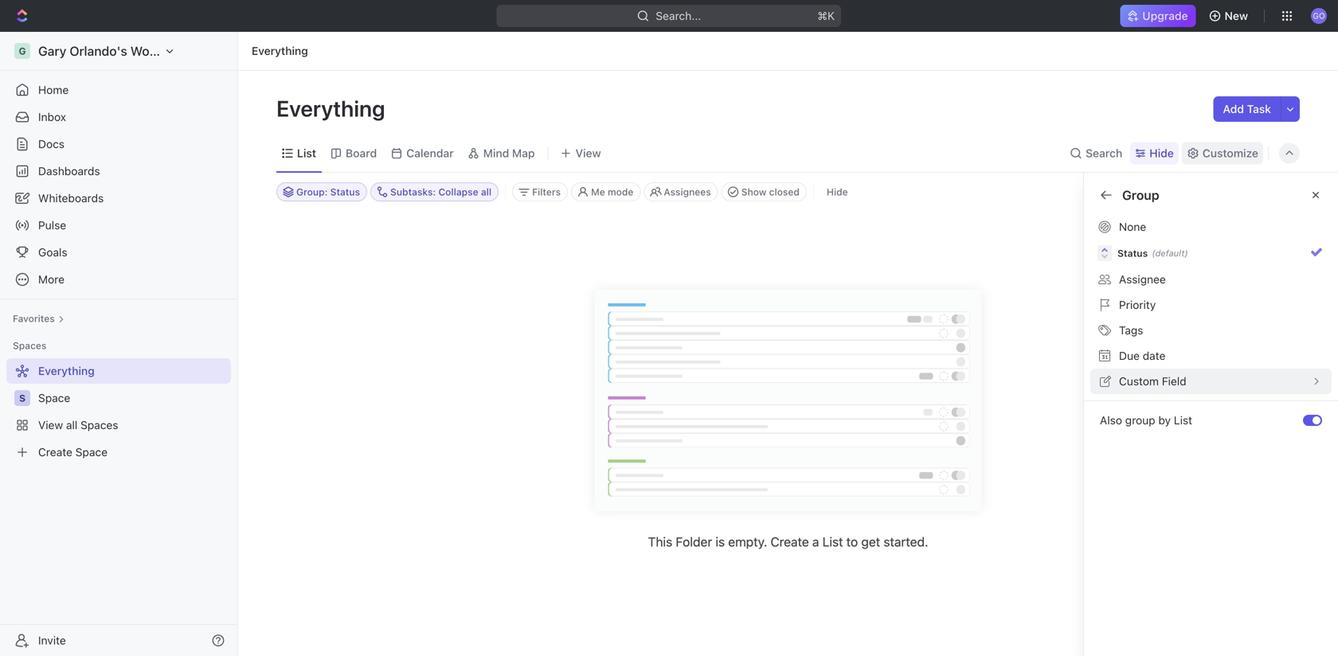 Task type: locate. For each thing, give the bounding box(es) containing it.
1 horizontal spatial all
[[481, 186, 491, 198]]

more up priority
[[1119, 278, 1145, 291]]

0 vertical spatial space
[[38, 391, 70, 405]]

sidebar navigation
[[0, 32, 241, 656]]

2 vertical spatial status
[[1277, 369, 1306, 380]]

all inside sidebar navigation
[[66, 419, 77, 432]]

view up me
[[576, 147, 601, 160]]

⌘k
[[818, 9, 835, 22]]

1 horizontal spatial create
[[771, 534, 809, 550]]

list right a
[[822, 534, 843, 550]]

create
[[38, 446, 72, 459], [771, 534, 809, 550]]

all up create space
[[66, 419, 77, 432]]

map
[[512, 147, 535, 160]]

Search tasks... text field
[[1140, 180, 1299, 204]]

0 horizontal spatial more
[[38, 273, 65, 286]]

view up create space
[[38, 419, 63, 432]]

get
[[861, 534, 880, 550]]

me
[[591, 186, 605, 198]]

hide button
[[820, 182, 854, 202]]

customize for customize
[[1203, 147, 1258, 160]]

1 horizontal spatial everything link
[[248, 41, 312, 61]]

more for more settings
[[1119, 278, 1145, 291]]

subtasks:
[[390, 186, 436, 198]]

2 vertical spatial everything
[[38, 364, 95, 378]]

everything for everything "link" to the left
[[38, 364, 95, 378]]

add task button
[[1213, 96, 1281, 122]]

0 vertical spatial hide
[[1149, 147, 1174, 160]]

all
[[481, 186, 491, 198], [66, 419, 77, 432]]

tree containing everything
[[6, 358, 231, 465]]

everything
[[252, 44, 308, 57], [276, 95, 390, 121], [38, 364, 95, 378]]

1 horizontal spatial more
[[1119, 278, 1145, 291]]

0 vertical spatial everything
[[252, 44, 308, 57]]

new
[[1225, 9, 1248, 22]]

more inside more "dropdown button"
[[38, 273, 65, 286]]

s
[[19, 393, 26, 404]]

space down 'view all spaces'
[[75, 446, 108, 459]]

board
[[346, 147, 377, 160]]

create space
[[38, 446, 108, 459]]

hide up customize list
[[1149, 147, 1174, 160]]

1 horizontal spatial space
[[75, 446, 108, 459]]

gary orlando's workspace
[[38, 43, 196, 59]]

1 horizontal spatial status
[[1117, 248, 1148, 259]]

list
[[297, 147, 316, 160], [1167, 188, 1189, 203], [1119, 220, 1137, 233], [1119, 252, 1137, 265], [1174, 414, 1192, 427], [822, 534, 843, 550]]

space link
[[38, 385, 228, 411]]

inbox
[[38, 110, 66, 123]]

go
[[1313, 11, 1325, 20]]

more down goals
[[38, 273, 65, 286]]

status
[[330, 186, 360, 198], [1117, 248, 1148, 259], [1277, 369, 1306, 380]]

0 horizontal spatial customize
[[1100, 188, 1164, 203]]

add task
[[1223, 102, 1271, 115]]

everything link
[[248, 41, 312, 61], [6, 358, 228, 384]]

1 vertical spatial all
[[66, 419, 77, 432]]

0 horizontal spatial all
[[66, 419, 77, 432]]

calendar link
[[403, 142, 454, 164]]

task
[[1247, 102, 1271, 115]]

view button
[[555, 135, 607, 172]]

0 vertical spatial all
[[481, 186, 491, 198]]

space
[[38, 391, 70, 405], [75, 446, 108, 459]]

group down due
[[1119, 368, 1151, 381]]

list up "none" button
[[1167, 188, 1189, 203]]

whiteboards link
[[6, 186, 231, 211]]

this folder is empty. create a list to get started.
[[648, 534, 928, 550]]

1 vertical spatial status
[[1117, 248, 1148, 259]]

show closed button
[[721, 182, 807, 202]]

status for status
[[1277, 369, 1306, 380]]

custom
[[1119, 375, 1159, 388]]

0 vertical spatial status
[[330, 186, 360, 198]]

1 vertical spatial customize
[[1100, 188, 1164, 203]]

customize for customize list
[[1100, 188, 1164, 203]]

create left a
[[771, 534, 809, 550]]

spaces down the favorites
[[13, 340, 46, 351]]

more settings button
[[1094, 272, 1329, 297]]

tags
[[1119, 324, 1143, 337]]

dashboards
[[38, 164, 100, 178]]

1 vertical spatial group
[[1119, 368, 1151, 381]]

options
[[1141, 252, 1179, 265]]

customize inside customize button
[[1203, 147, 1258, 160]]

view all spaces link
[[6, 413, 228, 438]]

empty.
[[728, 534, 767, 550]]

1 vertical spatial view
[[38, 419, 63, 432]]

tags button
[[1094, 318, 1329, 343]]

filters
[[532, 186, 561, 198]]

hide
[[1149, 147, 1174, 160], [827, 186, 848, 198]]

view inside button
[[576, 147, 601, 160]]

customize up the search tasks... text field
[[1203, 147, 1258, 160]]

1 horizontal spatial hide
[[1149, 147, 1174, 160]]

pulse
[[38, 219, 66, 232]]

me mode
[[591, 186, 634, 198]]

due date button
[[1094, 343, 1329, 369]]

(default)
[[1152, 248, 1188, 258]]

tree
[[6, 358, 231, 465]]

customize up none
[[1100, 188, 1164, 203]]

list inside "button"
[[1119, 252, 1137, 265]]

customize list
[[1100, 188, 1189, 203]]

2 horizontal spatial status
[[1277, 369, 1306, 380]]

list up the assignee
[[1119, 252, 1137, 265]]

workspace
[[130, 43, 196, 59]]

0 vertical spatial view
[[576, 147, 601, 160]]

more
[[38, 273, 65, 286], [1119, 278, 1145, 291]]

all right collapse
[[481, 186, 491, 198]]

1 vertical spatial hide
[[827, 186, 848, 198]]

mind map
[[483, 147, 535, 160]]

1 vertical spatial everything link
[[6, 358, 228, 384]]

group: status
[[296, 186, 360, 198]]

spaces
[[13, 340, 46, 351], [80, 419, 118, 432]]

0 horizontal spatial hide
[[827, 186, 848, 198]]

space right space, , element
[[38, 391, 70, 405]]

view
[[576, 147, 601, 160], [38, 419, 63, 432]]

create down 'view all spaces'
[[38, 446, 72, 459]]

0 vertical spatial customize
[[1203, 147, 1258, 160]]

docs link
[[6, 131, 231, 157]]

0 horizontal spatial create
[[38, 446, 72, 459]]

list inside button
[[1174, 414, 1192, 427]]

everything inside sidebar navigation
[[38, 364, 95, 378]]

1 horizontal spatial customize
[[1203, 147, 1258, 160]]

closed
[[769, 186, 800, 198]]

list up group:
[[297, 147, 316, 160]]

hide right closed
[[827, 186, 848, 198]]

more button
[[6, 267, 231, 292]]

1 vertical spatial everything
[[276, 95, 390, 121]]

list down customize list
[[1119, 220, 1137, 233]]

more settings
[[1119, 278, 1190, 291]]

1 vertical spatial create
[[771, 534, 809, 550]]

0 vertical spatial create
[[38, 446, 72, 459]]

spaces up create space link at left bottom
[[80, 419, 118, 432]]

group up none
[[1122, 188, 1159, 203]]

goals
[[38, 246, 67, 259]]

more inside more settings button
[[1119, 278, 1145, 291]]

upgrade
[[1142, 9, 1188, 22]]

started.
[[884, 534, 928, 550]]

mind map link
[[480, 142, 535, 164]]

group:
[[296, 186, 328, 198]]

1 horizontal spatial view
[[576, 147, 601, 160]]

list right the by
[[1174, 414, 1192, 427]]

view inside sidebar navigation
[[38, 419, 63, 432]]

0 horizontal spatial spaces
[[13, 340, 46, 351]]

1 vertical spatial spaces
[[80, 419, 118, 432]]

0 vertical spatial spaces
[[13, 340, 46, 351]]

folder
[[676, 534, 712, 550]]

0 horizontal spatial view
[[38, 419, 63, 432]]



Task type: vqa. For each thing, say whether or not it's contained in the screenshot.
'Jeremy Miller's Workspace, ,' ELEMENT
no



Task type: describe. For each thing, give the bounding box(es) containing it.
orlando's
[[70, 43, 127, 59]]

invite
[[38, 634, 66, 647]]

search button
[[1065, 142, 1127, 164]]

due
[[1119, 349, 1140, 362]]

view all spaces
[[38, 419, 118, 432]]

home link
[[6, 77, 231, 103]]

space, , element
[[14, 390, 30, 406]]

to
[[846, 534, 858, 550]]

gary
[[38, 43, 66, 59]]

calendar
[[406, 147, 454, 160]]

search
[[1086, 147, 1122, 160]]

customize button
[[1182, 142, 1263, 164]]

hide button
[[1130, 142, 1179, 164]]

0 vertical spatial group
[[1122, 188, 1159, 203]]

1 horizontal spatial spaces
[[80, 419, 118, 432]]

date
[[1143, 349, 1166, 362]]

also group by list
[[1100, 414, 1192, 427]]

whiteboards
[[38, 192, 104, 205]]

assignees button
[[644, 182, 718, 202]]

everything for the top everything "link"
[[252, 44, 308, 57]]

upgrade link
[[1120, 5, 1196, 27]]

also
[[1100, 414, 1122, 427]]

inbox link
[[6, 104, 231, 130]]

add
[[1223, 102, 1244, 115]]

by
[[1158, 414, 1171, 427]]

go button
[[1306, 3, 1332, 29]]

show
[[741, 186, 767, 198]]

tree inside sidebar navigation
[[6, 358, 231, 465]]

mode
[[608, 186, 634, 198]]

custom field button
[[1094, 369, 1329, 394]]

assignee button
[[1094, 267, 1329, 292]]

settings
[[1148, 278, 1190, 291]]

list options
[[1119, 252, 1179, 265]]

hide inside button
[[827, 186, 848, 198]]

subtasks: collapse all
[[390, 186, 491, 198]]

view button
[[555, 142, 607, 164]]

list link
[[294, 142, 316, 164]]

0 horizontal spatial space
[[38, 391, 70, 405]]

docs
[[38, 137, 65, 151]]

view for view
[[576, 147, 601, 160]]

favorites button
[[6, 309, 71, 328]]

assignees
[[664, 186, 711, 198]]

field
[[1162, 375, 1186, 388]]

hide inside dropdown button
[[1149, 147, 1174, 160]]

a
[[812, 534, 819, 550]]

none
[[1119, 220, 1146, 233]]

mind
[[483, 147, 509, 160]]

status (default)
[[1117, 248, 1188, 259]]

this
[[648, 534, 672, 550]]

goals link
[[6, 240, 231, 265]]

is
[[716, 534, 725, 550]]

1 vertical spatial space
[[75, 446, 108, 459]]

collapse
[[438, 186, 478, 198]]

g
[[19, 45, 26, 57]]

favorites
[[13, 313, 55, 324]]

home
[[38, 83, 69, 96]]

create space link
[[6, 440, 228, 465]]

0 horizontal spatial status
[[330, 186, 360, 198]]

view for view all spaces
[[38, 419, 63, 432]]

board link
[[342, 142, 377, 164]]

due date
[[1119, 349, 1166, 362]]

search...
[[656, 9, 701, 22]]

gary orlando's workspace, , element
[[14, 43, 30, 59]]

0 horizontal spatial everything link
[[6, 358, 228, 384]]

more for more
[[38, 273, 65, 286]]

list options button
[[1094, 246, 1329, 272]]

group
[[1125, 414, 1155, 427]]

dashboards link
[[6, 158, 231, 184]]

create inside sidebar navigation
[[38, 446, 72, 459]]

none button
[[1094, 214, 1329, 240]]

custom field
[[1119, 375, 1186, 388]]

show closed
[[741, 186, 800, 198]]

filters button
[[512, 182, 568, 202]]

also group by list button
[[1094, 408, 1303, 433]]

me mode button
[[571, 182, 641, 202]]

priority
[[1119, 298, 1156, 311]]

pulse link
[[6, 213, 231, 238]]

assignee
[[1119, 273, 1166, 286]]

0 vertical spatial everything link
[[248, 41, 312, 61]]

status for status (default)
[[1117, 248, 1148, 259]]



